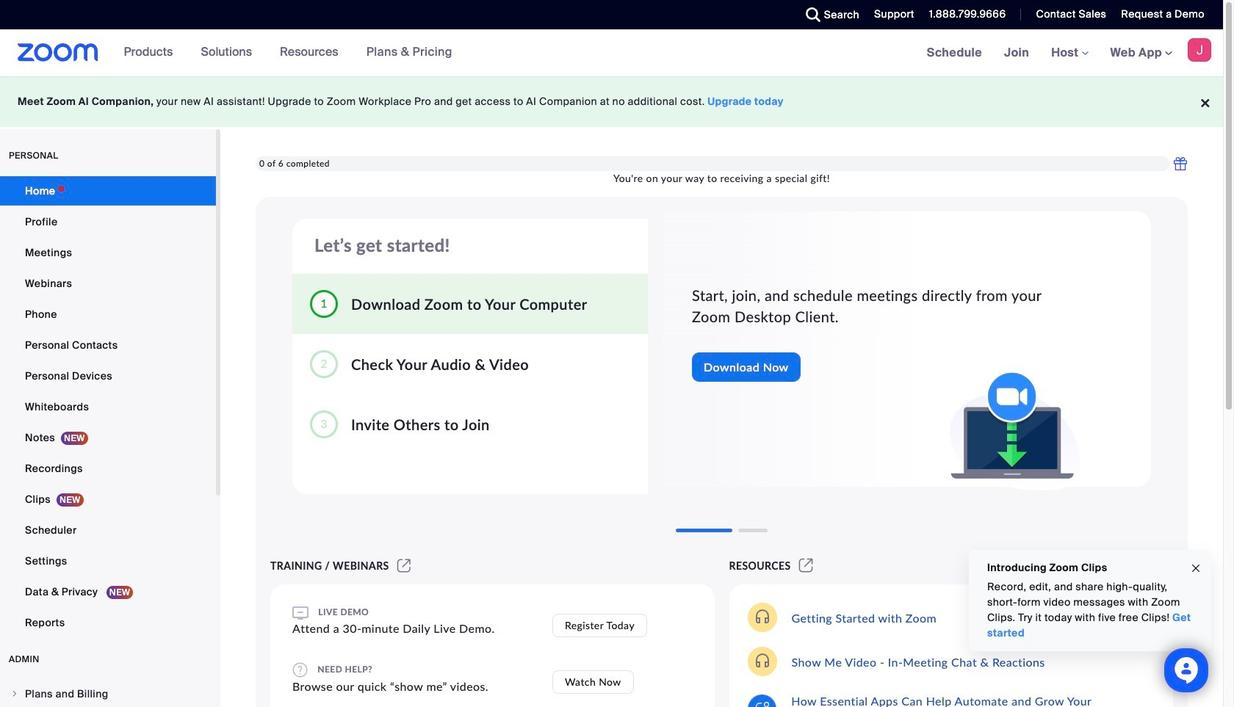 Task type: vqa. For each thing, say whether or not it's contained in the screenshot.
'Personal Menu' menu at the left
yes



Task type: describe. For each thing, give the bounding box(es) containing it.
zoom logo image
[[18, 43, 98, 62]]

right image
[[10, 690, 19, 699]]

product information navigation
[[113, 29, 463, 76]]



Task type: locate. For each thing, give the bounding box(es) containing it.
1 horizontal spatial window new image
[[797, 560, 815, 572]]

2 window new image from the left
[[797, 560, 815, 572]]

footer
[[0, 76, 1223, 127]]

1 window new image from the left
[[395, 560, 413, 572]]

profile picture image
[[1188, 38, 1211, 62]]

personal menu menu
[[0, 176, 216, 639]]

0 horizontal spatial window new image
[[395, 560, 413, 572]]

window new image
[[395, 560, 413, 572], [797, 560, 815, 572]]

menu item
[[0, 680, 216, 707]]

banner
[[0, 29, 1223, 77]]

close image
[[1190, 560, 1202, 577]]

meetings navigation
[[916, 29, 1223, 77]]



